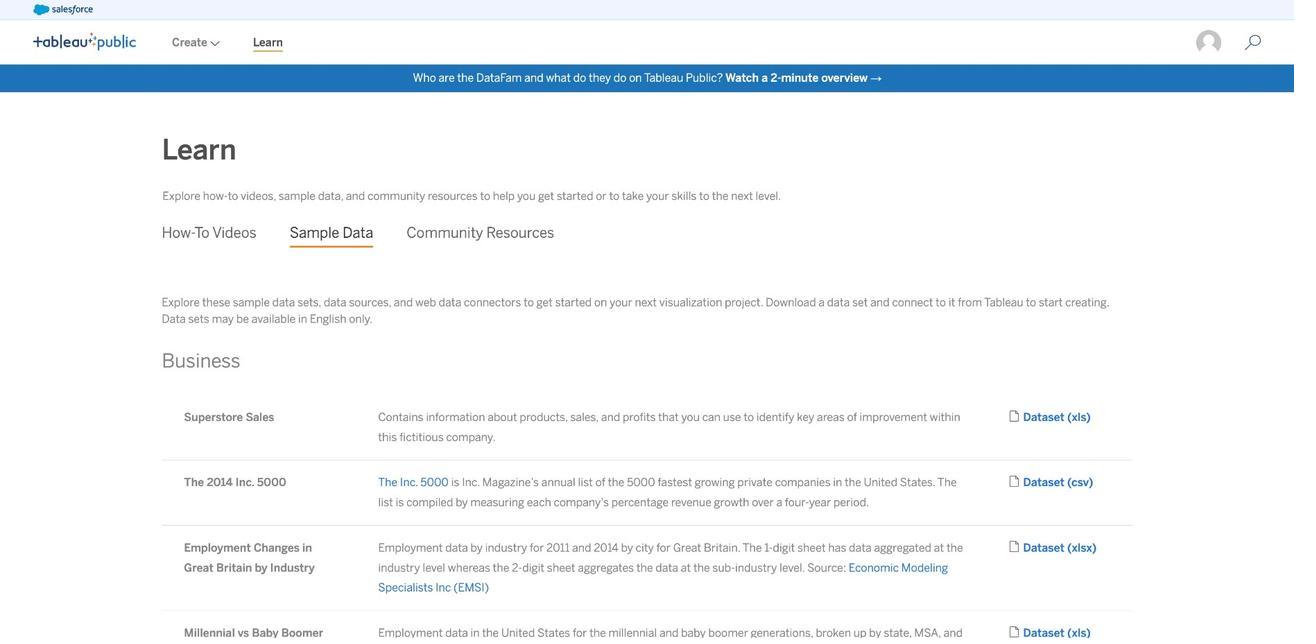 Task type: locate. For each thing, give the bounding box(es) containing it.
create image
[[207, 41, 220, 46]]

salesforce logo image
[[33, 4, 93, 15]]

gary.orlando image
[[1195, 29, 1223, 56]]



Task type: vqa. For each thing, say whether or not it's contained in the screenshot.
Add Favorite button for Interactive Resume
no



Task type: describe. For each thing, give the bounding box(es) containing it.
go to search image
[[1228, 34, 1278, 51]]

logo image
[[33, 32, 136, 50]]



